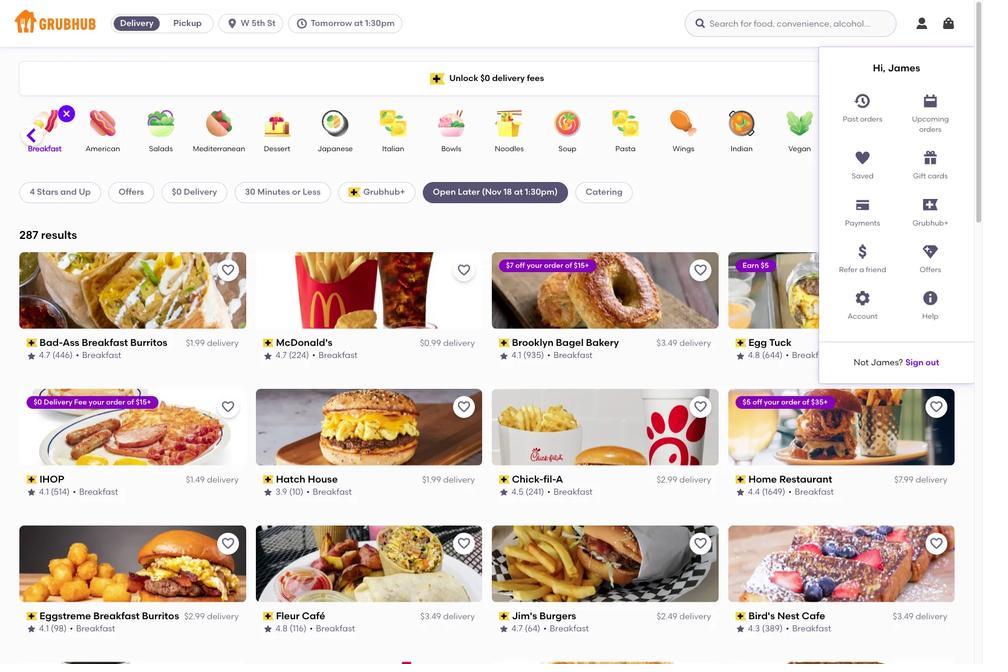 Task type: vqa. For each thing, say whether or not it's contained in the screenshot.
'SMOOTHIES' in the top of the page
yes



Task type: locate. For each thing, give the bounding box(es) containing it.
delivery for chick-fil-a
[[679, 475, 711, 485]]

off
[[516, 261, 525, 270], [753, 398, 762, 406]]

hatch house
[[276, 474, 338, 485]]

1 vertical spatial 4.8
[[276, 624, 288, 634]]

burritos down the bad-ass breakfast burritos logo
[[131, 337, 168, 348]]

star icon image for hatch house
[[263, 488, 273, 498]]

at inside button
[[354, 18, 363, 28]]

1 horizontal spatial orders
[[919, 125, 942, 134]]

star icon image for egg tuck
[[735, 351, 745, 361]]

orders for past orders
[[860, 115, 883, 123]]

• breakfast down a
[[548, 487, 593, 498]]

1 horizontal spatial $1.99
[[422, 475, 441, 485]]

4.7 down 'bad-'
[[39, 351, 51, 361]]

svg image inside account link
[[854, 290, 871, 307]]

4.1 left the "(98)"
[[39, 624, 49, 634]]

• right (224)
[[312, 351, 315, 361]]

0 horizontal spatial $3.49 delivery
[[420, 612, 475, 622]]

star icon image left 4.3
[[735, 625, 745, 634]]

1 horizontal spatial 4.7
[[276, 351, 287, 361]]

1 vertical spatial $1.49 delivery
[[186, 475, 239, 485]]

breakfast down bagel
[[554, 351, 593, 361]]

breakfast right the (514)
[[79, 487, 118, 498]]

subscription pass image left chick-
[[499, 476, 510, 484]]

0 horizontal spatial $3.49
[[420, 612, 441, 622]]

breakfast image
[[24, 110, 66, 137]]

off right $7
[[516, 261, 525, 270]]

grubhub plus flag logo image right less
[[349, 188, 361, 198]]

dunkin' logo image
[[492, 662, 719, 664]]

1 vertical spatial delivery
[[184, 187, 217, 197]]

brooklyn bagel bakery
[[512, 337, 619, 348]]

star icon image left the 4.1 (935)
[[499, 351, 509, 361]]

• breakfast for bad-ass breakfast burritos
[[76, 351, 122, 361]]

breakfast for bird's nest cafe
[[792, 624, 831, 634]]

subscription pass image left hatch
[[263, 476, 274, 484]]

0 vertical spatial $1.99 delivery
[[186, 338, 239, 349]]

4.7 (64)
[[512, 624, 541, 634]]

4.1 left (935)
[[512, 351, 522, 361]]

your down (644)
[[764, 398, 780, 406]]

order right $7
[[544, 261, 564, 270]]

grubhub plus flag logo image left unlock
[[430, 73, 445, 84]]

soup
[[559, 145, 577, 153]]

0 horizontal spatial $0
[[34, 398, 42, 406]]

$0 right unlock
[[480, 73, 490, 83]]

breakfast down eggstreme breakfast burritos
[[76, 624, 116, 634]]

tuck
[[769, 337, 792, 348]]

café
[[302, 610, 325, 622]]

(1649)
[[762, 487, 786, 498]]

house
[[308, 474, 338, 485]]

delivery for brooklyn bagel bakery
[[679, 338, 711, 349]]

subscription pass image for brooklyn bagel bakery
[[499, 339, 510, 347]]

0 horizontal spatial orders
[[860, 115, 883, 123]]

orders inside upcoming orders
[[919, 125, 942, 134]]

• breakfast down bagel
[[548, 351, 593, 361]]

chick-fil-a
[[512, 474, 564, 485]]

svg image for offers
[[922, 243, 939, 260]]

and
[[839, 155, 853, 164], [60, 187, 77, 197]]

upcoming orders link
[[897, 87, 965, 135]]

refer a friend button
[[829, 238, 897, 276]]

breakfast for home restaurant
[[795, 487, 834, 498]]

subscription pass image left jim's at the bottom of page
[[499, 612, 510, 621]]

home restaurant logo image
[[728, 389, 955, 466]]

4.1 for ihop
[[39, 487, 49, 498]]

delivery for hatch house
[[443, 475, 475, 485]]

james for hi,
[[888, 62, 920, 74]]

0 horizontal spatial bakery
[[586, 337, 619, 348]]

subscription pass image left home
[[735, 476, 746, 484]]

star icon image for eggstreme breakfast burritos
[[27, 625, 36, 634]]

0 horizontal spatial $2.99
[[184, 612, 205, 622]]

burritos up jack in the box logo
[[142, 610, 179, 622]]

star icon image left 4.7 (224)
[[263, 351, 273, 361]]

• breakfast down house
[[306, 487, 352, 498]]

delivery for ihop
[[207, 475, 239, 485]]

subscription pass image for fleur café
[[263, 612, 274, 621]]

svg image for past orders
[[854, 92, 871, 109]]

1 horizontal spatial $3.49
[[657, 338, 677, 349]]

0 horizontal spatial $1.99 delivery
[[186, 338, 239, 349]]

4.1 (935)
[[512, 351, 545, 361]]

• right (116)
[[310, 624, 313, 634]]

svg image down grubhub+ button
[[922, 243, 939, 260]]

american image
[[82, 110, 124, 137]]

Search for food, convenience, alcohol... search field
[[685, 10, 897, 37]]

help button
[[897, 285, 965, 322]]

orders down upcoming
[[919, 125, 942, 134]]

1:30pm)
[[525, 187, 558, 197]]

subscription pass image left bird's
[[735, 612, 746, 621]]

0 vertical spatial off
[[516, 261, 525, 270]]

• breakfast down burgers at the bottom right of page
[[544, 624, 589, 634]]

star icon image for mcdonald's
[[263, 351, 273, 361]]

subscription pass image
[[499, 339, 510, 347], [735, 339, 746, 347], [499, 476, 510, 484], [263, 612, 274, 621]]

svg image inside past orders 'link'
[[854, 92, 871, 109]]

0 horizontal spatial 4.8
[[276, 624, 288, 634]]

4.7 down jim's at the bottom of page
[[512, 624, 523, 634]]

1 vertical spatial $1.99
[[422, 475, 441, 485]]

svg image for gift cards
[[922, 150, 939, 167]]

james right not on the right of page
[[871, 357, 899, 368]]

• breakfast down eggstreme breakfast burritos
[[70, 624, 116, 634]]

0 horizontal spatial $1.49
[[186, 475, 205, 485]]

• down bird's nest cafe
[[786, 624, 789, 634]]

juices
[[854, 155, 877, 164]]

1 vertical spatial grubhub plus flag logo image
[[349, 188, 361, 198]]

$0 delivery
[[172, 187, 217, 197]]

past orders
[[843, 115, 883, 123]]

at right 18
[[514, 187, 523, 197]]

4.8 down fleur
[[276, 624, 288, 634]]

delivery for home restaurant
[[916, 475, 948, 485]]

• for bird's nest cafe
[[786, 624, 789, 634]]

breakfast down bad-ass breakfast burritos
[[82, 351, 122, 361]]

1 vertical spatial off
[[753, 398, 762, 406]]

1 vertical spatial burritos
[[142, 610, 179, 622]]

4.7 left (224)
[[276, 351, 287, 361]]

1 horizontal spatial of
[[565, 261, 573, 270]]

$2.99 delivery
[[657, 475, 711, 485], [184, 612, 239, 622]]

save this restaurant image
[[457, 263, 471, 278], [929, 263, 944, 278], [457, 536, 471, 551], [693, 536, 708, 551], [929, 536, 944, 551]]

• for eggstreme breakfast burritos
[[70, 624, 73, 634]]

svg image inside w 5th st button
[[226, 18, 238, 30]]

1 horizontal spatial at
[[514, 187, 523, 197]]

orders
[[860, 115, 883, 123], [919, 125, 942, 134]]

your right fee
[[89, 398, 105, 406]]

1 vertical spatial $1.99 delivery
[[422, 475, 475, 485]]

0 vertical spatial grubhub plus flag logo image
[[430, 73, 445, 84]]

$3.49
[[657, 338, 677, 349], [420, 612, 441, 622], [893, 612, 914, 622]]

breakfast for hatch house
[[313, 487, 352, 498]]

main navigation navigation
[[0, 0, 974, 384]]

1 horizontal spatial order
[[544, 261, 564, 270]]

later
[[458, 187, 480, 197]]

breakfast for jim's burgers
[[550, 624, 589, 634]]

0 vertical spatial $2.99 delivery
[[657, 475, 711, 485]]

pasta image
[[604, 110, 647, 137]]

star icon image for bird's nest cafe
[[735, 625, 745, 634]]

orders inside 'link'
[[860, 115, 883, 123]]

0 vertical spatial 4.8
[[748, 351, 760, 361]]

gift cards link
[[897, 145, 965, 182]]

0 vertical spatial bakery
[[904, 145, 928, 153]]

1 horizontal spatial delivery
[[120, 18, 154, 28]]

1 horizontal spatial grubhub+
[[913, 219, 949, 227]]

1 horizontal spatial $2.99 delivery
[[657, 475, 711, 485]]

0 horizontal spatial of
[[127, 398, 134, 406]]

2 vertical spatial $0
[[34, 398, 42, 406]]

subscription pass image left ihop
[[27, 476, 37, 484]]

2 horizontal spatial grubhub plus flag logo image
[[923, 199, 938, 211]]

minutes
[[258, 187, 290, 197]]

svg image inside gift cards link
[[922, 150, 939, 167]]

• for home restaurant
[[789, 487, 792, 498]]

delivery for $0 delivery fee your order of $15+
[[44, 398, 73, 406]]

1 vertical spatial james
[[871, 357, 899, 368]]

cards
[[928, 172, 948, 181]]

off for home
[[753, 398, 762, 406]]

• breakfast for bird's nest cafe
[[786, 624, 831, 634]]

delivery down mediterranean
[[184, 187, 217, 197]]

results
[[41, 228, 77, 242]]

$1.49
[[895, 338, 914, 349], [186, 475, 205, 485]]

nest
[[778, 610, 800, 622]]

breakfast for chick-fil-a
[[554, 487, 593, 498]]

offers up help button
[[920, 266, 941, 274]]

1 vertical spatial offers
[[920, 266, 941, 274]]

30
[[245, 187, 255, 197]]

$0 down the salads
[[172, 187, 182, 197]]

2 horizontal spatial your
[[764, 398, 780, 406]]

0 horizontal spatial 4.7
[[39, 351, 51, 361]]

svg image up upcoming
[[922, 92, 939, 109]]

star icon image for bad-ass breakfast burritos
[[27, 351, 36, 361]]

0 horizontal spatial grubhub plus flag logo image
[[349, 188, 361, 198]]

4.4 (1649)
[[748, 487, 786, 498]]

svg image up payments at the top right of the page
[[854, 196, 871, 213]]

svg image inside offers link
[[922, 243, 939, 260]]

breakfast down mcdonald's
[[319, 351, 358, 361]]

4.7 (224)
[[276, 351, 309, 361]]

svg image
[[915, 16, 929, 31], [854, 92, 871, 109], [922, 92, 939, 109], [854, 196, 871, 213], [922, 243, 939, 260]]

of right $7
[[565, 261, 573, 270]]

0 vertical spatial $1.99
[[186, 338, 205, 349]]

1 horizontal spatial grubhub plus flag logo image
[[430, 73, 445, 84]]

1 horizontal spatial off
[[753, 398, 762, 406]]

svg image
[[942, 16, 956, 31], [226, 18, 238, 30], [296, 18, 308, 30], [695, 18, 707, 30], [62, 109, 71, 119], [854, 150, 871, 167], [922, 150, 939, 167], [854, 243, 871, 260], [854, 290, 871, 307], [922, 290, 939, 307]]

0 vertical spatial offers
[[119, 187, 144, 197]]

of right fee
[[127, 398, 134, 406]]

svg image for tomorrow at 1:30pm
[[296, 18, 308, 30]]

svg image inside tomorrow at 1:30pm button
[[296, 18, 308, 30]]

• breakfast for mcdonald's
[[312, 351, 358, 361]]

and inside smoothies and juices
[[839, 155, 853, 164]]

2 vertical spatial delivery
[[44, 398, 73, 406]]

delivery
[[492, 73, 525, 83], [207, 338, 239, 349], [443, 338, 475, 349], [679, 338, 711, 349], [916, 338, 948, 349], [207, 475, 239, 485], [443, 475, 475, 485], [679, 475, 711, 485], [916, 475, 948, 485], [207, 612, 239, 622], [443, 612, 475, 622], [679, 612, 711, 622], [916, 612, 948, 622]]

2 horizontal spatial delivery
[[184, 187, 217, 197]]

0 vertical spatial $5
[[761, 261, 769, 270]]

star icon image left the 4.7 (446)
[[27, 351, 36, 361]]

4 stars and up
[[30, 187, 91, 197]]

$0.99
[[420, 338, 441, 349]]

0 vertical spatial $1.49
[[895, 338, 914, 349]]

and down 'smoothies'
[[839, 155, 853, 164]]

breakfast down the cafe
[[792, 624, 831, 634]]

• breakfast down bad-ass breakfast burritos
[[76, 351, 122, 361]]

off down 4.8 (644)
[[753, 398, 762, 406]]

wendy's logo image
[[256, 662, 482, 664]]

0 vertical spatial at
[[354, 18, 363, 28]]

0 vertical spatial $1.49 delivery
[[895, 338, 948, 349]]

egg tuck
[[749, 337, 792, 348]]

help
[[922, 313, 939, 321]]

1 vertical spatial grubhub+
[[913, 219, 949, 227]]

0 vertical spatial and
[[839, 155, 853, 164]]

1 horizontal spatial $2.99
[[657, 475, 677, 485]]

$1.49 for ihop
[[186, 475, 205, 485]]

pasta
[[616, 145, 636, 153]]

bakery down bakery image
[[904, 145, 928, 153]]

1 horizontal spatial $5
[[761, 261, 769, 270]]

gift
[[913, 172, 926, 181]]

0 vertical spatial james
[[888, 62, 920, 74]]

1 vertical spatial orders
[[919, 125, 942, 134]]

subscription pass image for egg tuck
[[735, 339, 746, 347]]

w 5th st button
[[219, 14, 288, 33]]

2 horizontal spatial order
[[781, 398, 801, 406]]

1 vertical spatial and
[[60, 187, 77, 197]]

subscription pass image left egg
[[735, 339, 746, 347]]

delivery button
[[111, 14, 162, 33]]

subscription pass image left brooklyn
[[499, 339, 510, 347]]

$2.99 for burritos
[[184, 612, 205, 622]]

of for brooklyn
[[565, 261, 573, 270]]

a
[[859, 266, 864, 274]]

(98)
[[51, 624, 67, 634]]

• breakfast
[[76, 351, 122, 361], [312, 351, 358, 361], [548, 351, 593, 361], [786, 351, 831, 361], [73, 487, 118, 498], [306, 487, 352, 498], [548, 487, 593, 498], [789, 487, 834, 498], [70, 624, 116, 634], [310, 624, 355, 634], [544, 624, 589, 634], [786, 624, 831, 634]]

open
[[433, 187, 456, 197]]

1 vertical spatial $1.49
[[186, 475, 205, 485]]

0 horizontal spatial $15+
[[136, 398, 151, 406]]

$1.49 delivery
[[895, 338, 948, 349], [186, 475, 239, 485]]

breakfast for ihop
[[79, 487, 118, 498]]

0 vertical spatial $2.99
[[657, 475, 677, 485]]

mcdonald's logo image
[[256, 252, 482, 329]]

4.1 down ihop
[[39, 487, 49, 498]]

brooklyn
[[512, 337, 554, 348]]

2 horizontal spatial of
[[802, 398, 809, 406]]

2 horizontal spatial $3.49 delivery
[[893, 612, 948, 622]]

4.8 down egg
[[748, 351, 760, 361]]

4.7 for mcdonald's
[[276, 351, 287, 361]]

$7 off your order of $15+
[[506, 261, 590, 270]]

1 horizontal spatial $1.99 delivery
[[422, 475, 475, 485]]

$1.99 delivery
[[186, 338, 239, 349], [422, 475, 475, 485]]

2 vertical spatial 4.1
[[39, 624, 49, 634]]

• down tuck
[[786, 351, 789, 361]]

noodles image
[[488, 110, 531, 137]]

bowls image
[[430, 110, 473, 137]]

star icon image left 4.1 (514)
[[27, 488, 36, 498]]

• breakfast for egg tuck
[[786, 351, 831, 361]]

breakfast down café
[[316, 624, 355, 634]]

delivery for mcdonald's
[[443, 338, 475, 349]]

hi, james
[[873, 62, 920, 74]]

delivery left pickup
[[120, 18, 154, 28]]

subscription pass image for ihop
[[27, 476, 37, 484]]

save this restaurant image
[[221, 263, 235, 278], [693, 263, 708, 278], [221, 400, 235, 414], [457, 400, 471, 414], [693, 400, 708, 414], [929, 400, 944, 414], [221, 536, 235, 551]]

hatch house logo image
[[256, 389, 482, 466]]

delivery left fee
[[44, 398, 73, 406]]

jim's
[[512, 610, 538, 622]]

past
[[843, 115, 858, 123]]

grubhub plus flag logo image
[[430, 73, 445, 84], [349, 188, 361, 198], [923, 199, 938, 211]]

0 vertical spatial 4.1
[[512, 351, 522, 361]]

breakfast up jack in the box logo
[[94, 610, 140, 622]]

0 vertical spatial orders
[[860, 115, 883, 123]]

0 horizontal spatial off
[[516, 261, 525, 270]]

ass
[[63, 337, 80, 348]]

grubhub+ inside button
[[913, 219, 949, 227]]

bird's
[[749, 610, 775, 622]]

• breakfast down café
[[310, 624, 355, 634]]

• breakfast for hatch house
[[306, 487, 352, 498]]

1 horizontal spatial your
[[527, 261, 543, 270]]

1 horizontal spatial and
[[839, 155, 853, 164]]

2 vertical spatial grubhub plus flag logo image
[[923, 199, 938, 211]]

1 vertical spatial at
[[514, 187, 523, 197]]

breakfast down burgers at the bottom right of page
[[550, 624, 589, 634]]

cafe
[[802, 610, 825, 622]]

star icon image left 4.7 (64)
[[499, 625, 509, 634]]

svg image inside saved link
[[854, 150, 871, 167]]

breakfast
[[28, 145, 62, 153], [82, 337, 128, 348], [82, 351, 122, 361], [319, 351, 358, 361], [554, 351, 593, 361], [792, 351, 831, 361], [79, 487, 118, 498], [313, 487, 352, 498], [554, 487, 593, 498], [795, 487, 834, 498], [94, 610, 140, 622], [76, 624, 116, 634], [316, 624, 355, 634], [550, 624, 589, 634], [792, 624, 831, 634]]

0 horizontal spatial your
[[89, 398, 105, 406]]

1 vertical spatial $2.99 delivery
[[184, 612, 239, 622]]

1 vertical spatial $0
[[172, 187, 182, 197]]

$15+
[[574, 261, 590, 270], [136, 398, 151, 406]]

• right the (514)
[[73, 487, 76, 498]]

• down fil-
[[548, 487, 551, 498]]

offers
[[119, 187, 144, 197], [920, 266, 941, 274]]

subscription pass image left eggstreme
[[27, 612, 37, 621]]

$3.49 delivery for brooklyn bagel bakery
[[657, 338, 711, 349]]

subscription pass image for hatch house
[[263, 476, 274, 484]]

fil-
[[544, 474, 556, 485]]

0 horizontal spatial grubhub+
[[363, 187, 405, 197]]

2 horizontal spatial $0
[[480, 73, 490, 83]]

orders right past
[[860, 115, 883, 123]]

4.1 (514)
[[39, 487, 70, 498]]

delivery for bad-ass breakfast burritos
[[207, 338, 239, 349]]

chick-
[[512, 474, 544, 485]]

grubhub+ down italian
[[363, 187, 405, 197]]

0 horizontal spatial $1.49 delivery
[[186, 475, 239, 485]]

• right the "(98)"
[[70, 624, 73, 634]]

• right the (64)
[[544, 624, 547, 634]]

• for chick-fil-a
[[548, 487, 551, 498]]

• down ass
[[76, 351, 79, 361]]

svg image inside payments link
[[854, 196, 871, 213]]

2 horizontal spatial 4.7
[[512, 624, 523, 634]]

0 horizontal spatial at
[[354, 18, 363, 28]]

• breakfast down tuck
[[786, 351, 831, 361]]

1 vertical spatial $15+
[[136, 398, 151, 406]]

1 horizontal spatial $0
[[172, 187, 182, 197]]

star icon image left the 4.1 (98)
[[27, 625, 36, 634]]

soup image
[[546, 110, 589, 137]]

svg image inside refer a friend 'button'
[[854, 243, 871, 260]]

0 horizontal spatial $2.99 delivery
[[184, 612, 239, 622]]

home
[[749, 474, 777, 485]]

star icon image
[[27, 351, 36, 361], [263, 351, 273, 361], [499, 351, 509, 361], [735, 351, 745, 361], [27, 488, 36, 498], [263, 488, 273, 498], [499, 488, 509, 498], [735, 488, 745, 498], [27, 625, 36, 634], [263, 625, 273, 634], [499, 625, 509, 634], [735, 625, 745, 634]]

star icon image left the 3.9
[[263, 488, 273, 498]]

star icon image left 4.4
[[735, 488, 745, 498]]

offers right up
[[119, 187, 144, 197]]

$1.49 for egg tuck
[[895, 338, 914, 349]]

not
[[854, 357, 869, 368]]

star icon image for chick-fil-a
[[499, 488, 509, 498]]

1 vertical spatial $5
[[743, 398, 751, 406]]

1 horizontal spatial $1.49 delivery
[[895, 338, 948, 349]]

breakfast down a
[[554, 487, 593, 498]]

0 vertical spatial delivery
[[120, 18, 154, 28]]

delivery inside button
[[120, 18, 154, 28]]

breakfast for eggstreme breakfast burritos
[[76, 624, 116, 634]]

0 horizontal spatial $1.99
[[186, 338, 205, 349]]

svg image for payments
[[854, 196, 871, 213]]

• breakfast down the cafe
[[786, 624, 831, 634]]

$2.49 delivery
[[657, 612, 711, 622]]

account
[[848, 313, 878, 321]]

0 horizontal spatial and
[[60, 187, 77, 197]]

bakery right bagel
[[586, 337, 619, 348]]

vegan image
[[779, 110, 821, 137]]

off for brooklyn
[[516, 261, 525, 270]]

1 horizontal spatial $3.49 delivery
[[657, 338, 711, 349]]

svg image inside help button
[[922, 290, 939, 307]]

your right $7
[[527, 261, 543, 270]]

tomorrow
[[311, 18, 352, 28]]

w
[[241, 18, 250, 28]]

order for brooklyn
[[544, 261, 564, 270]]

dessert image
[[256, 110, 298, 137]]

unlock
[[449, 73, 478, 83]]

svg image inside upcoming orders link
[[922, 92, 939, 109]]

star icon image for fleur café
[[263, 625, 273, 634]]

svg image up the past orders
[[854, 92, 871, 109]]

1 vertical spatial $2.99
[[184, 612, 205, 622]]

breakfast down the restaurant
[[795, 487, 834, 498]]

pickup button
[[162, 14, 213, 33]]

grubhub plus flag logo image inside grubhub+ button
[[923, 199, 938, 211]]

• breakfast for eggstreme breakfast burritos
[[70, 624, 116, 634]]

breakfast down house
[[313, 487, 352, 498]]

4.7 (446)
[[39, 351, 73, 361]]

earn $5
[[743, 261, 769, 270]]

subscription pass image for bird's nest cafe
[[735, 612, 746, 621]]

• right (10)
[[306, 487, 310, 498]]

star icon image left the "4.8 (116)"
[[263, 625, 273, 634]]

(10)
[[289, 487, 303, 498]]

order right fee
[[106, 398, 126, 406]]

breakfast down breakfast image
[[28, 145, 62, 153]]

delivery for bird's nest cafe
[[916, 612, 948, 622]]

0 vertical spatial $0
[[480, 73, 490, 83]]

$3.49 delivery for bird's nest cafe
[[893, 612, 948, 622]]

• breakfast down mcdonald's
[[312, 351, 358, 361]]

• down home restaurant
[[789, 487, 792, 498]]

1 horizontal spatial bakery
[[904, 145, 928, 153]]

james right hi, on the top right of page
[[888, 62, 920, 74]]

0 horizontal spatial delivery
[[44, 398, 73, 406]]

• breakfast right the (514)
[[73, 487, 118, 498]]

subscription pass image
[[27, 339, 37, 347], [263, 339, 274, 347], [27, 476, 37, 484], [263, 476, 274, 484], [735, 476, 746, 484], [27, 612, 37, 621], [499, 612, 510, 621], [735, 612, 746, 621]]

• for hatch house
[[306, 487, 310, 498]]

4.7
[[39, 351, 51, 361], [276, 351, 287, 361], [512, 624, 523, 634]]

refer
[[839, 266, 858, 274]]

eggstreme breakfast burritos
[[40, 610, 179, 622]]

$5 right the earn
[[761, 261, 769, 270]]

bakery image
[[895, 110, 937, 137]]

grubhub plus flag logo image down gift cards
[[923, 199, 938, 211]]

$5 down 4.8 (644)
[[743, 398, 751, 406]]



Task type: describe. For each thing, give the bounding box(es) containing it.
chick-fil-a logo image
[[492, 389, 719, 466]]

japanese image
[[314, 110, 356, 137]]

breakfast for bad-ass breakfast burritos
[[82, 351, 122, 361]]

1:30pm
[[365, 18, 395, 28]]

$1.99 for hatch house
[[422, 475, 441, 485]]

eggstreme
[[40, 610, 91, 622]]

4.8 (116)
[[276, 624, 307, 634]]

star icon image for jim's burgers
[[499, 625, 509, 634]]

$2.99 for a
[[657, 475, 677, 485]]

$35+
[[811, 398, 828, 406]]

$1.49 delivery for egg tuck
[[895, 338, 948, 349]]

up
[[79, 187, 91, 197]]

refer a friend
[[839, 266, 886, 274]]

fee
[[74, 398, 87, 406]]

catering
[[586, 187, 623, 197]]

breakfast for egg tuck
[[792, 351, 831, 361]]

(nov
[[482, 187, 502, 197]]

grubhub+ button
[[897, 192, 965, 229]]

offers inside main navigation navigation
[[920, 266, 941, 274]]

• for brooklyn bagel bakery
[[548, 351, 551, 361]]

gift cards
[[913, 172, 948, 181]]

svg image for w 5th st
[[226, 18, 238, 30]]

st
[[267, 18, 276, 28]]

• breakfast for chick-fil-a
[[548, 487, 593, 498]]

delivery for egg tuck
[[916, 338, 948, 349]]

account link
[[829, 285, 897, 322]]

salads image
[[140, 110, 182, 137]]

5th
[[252, 18, 265, 28]]

(64)
[[525, 624, 541, 634]]

• for bad-ass breakfast burritos
[[76, 351, 79, 361]]

4.4
[[748, 487, 760, 498]]

seafood image
[[953, 110, 983, 137]]

$2.99 delivery for eggstreme breakfast burritos
[[184, 612, 239, 622]]

bird's nest cafe logo image
[[728, 526, 955, 602]]

(116)
[[290, 624, 307, 634]]

$1.49 delivery for ihop
[[186, 475, 239, 485]]

$1.99 delivery for bad-ass breakfast burritos
[[186, 338, 239, 349]]

not james ? sign out
[[854, 357, 939, 368]]

original tommy's world famous hamburgers logo image
[[728, 662, 955, 664]]

italian image
[[372, 110, 414, 137]]

4.8 for fleur café
[[276, 624, 288, 634]]

wings image
[[663, 110, 705, 137]]

(389)
[[762, 624, 783, 634]]

bad-ass breakfast burritos logo image
[[19, 252, 246, 329]]

your for brooklyn
[[527, 261, 543, 270]]

287 results
[[19, 228, 77, 242]]

4.1 for eggstreme breakfast burritos
[[39, 624, 49, 634]]

less
[[303, 187, 321, 197]]

fleur café logo image
[[256, 526, 482, 602]]

• for jim's burgers
[[544, 624, 547, 634]]

sign
[[906, 357, 924, 368]]

svg image up hi, james
[[915, 16, 929, 31]]

wings
[[673, 145, 695, 153]]

1 vertical spatial bakery
[[586, 337, 619, 348]]

$2.49
[[657, 612, 677, 622]]

$5 off your order of $35+
[[743, 398, 828, 406]]

egg tuck logo image
[[728, 252, 955, 329]]

fees
[[527, 73, 544, 83]]

fleur
[[276, 610, 300, 622]]

a
[[556, 474, 564, 485]]

?
[[899, 357, 903, 368]]

0 vertical spatial grubhub+
[[363, 187, 405, 197]]

4.1 (98)
[[39, 624, 67, 634]]

bagel
[[556, 337, 584, 348]]

$3.49 for bird's nest cafe
[[893, 612, 914, 622]]

of for home
[[802, 398, 809, 406]]

breakfast for mcdonald's
[[319, 351, 358, 361]]

jack in the box logo image
[[19, 662, 246, 664]]

restaurant
[[779, 474, 832, 485]]

your for home
[[764, 398, 780, 406]]

4.8 for egg tuck
[[748, 351, 760, 361]]

breakfast for brooklyn bagel bakery
[[554, 351, 593, 361]]

subscription pass image for mcdonald's
[[263, 339, 274, 347]]

$1.99 delivery for hatch house
[[422, 475, 475, 485]]

0 horizontal spatial $5
[[743, 398, 751, 406]]

vegan
[[789, 145, 811, 153]]

4.3
[[748, 624, 760, 634]]

$2.99 delivery for chick-fil-a
[[657, 475, 711, 485]]

1 horizontal spatial $15+
[[574, 261, 590, 270]]

american
[[86, 145, 120, 153]]

(935)
[[524, 351, 545, 361]]

• for ihop
[[73, 487, 76, 498]]

• for egg tuck
[[786, 351, 789, 361]]

svg image for upcoming orders
[[922, 92, 939, 109]]

breakfast right ass
[[82, 337, 128, 348]]

indian image
[[721, 110, 763, 137]]

delivery for eggstreme breakfast burritos
[[207, 612, 239, 622]]

$0 delivery fee your order of $15+
[[34, 398, 151, 406]]

mediterranean image
[[198, 110, 240, 137]]

subscription pass image for chick-fil-a
[[499, 476, 510, 484]]

• breakfast for fleur café
[[310, 624, 355, 634]]

delivery for jim's burgers
[[679, 612, 711, 622]]

subscription pass image for jim's burgers
[[499, 612, 510, 621]]

unlock $0 delivery fees
[[449, 73, 544, 83]]

smoothies and juices
[[839, 145, 877, 164]]

bad-ass breakfast burritos
[[40, 337, 168, 348]]

breakfast for fleur café
[[316, 624, 355, 634]]

upcoming orders
[[912, 115, 949, 134]]

save this restaurant image for nest
[[929, 536, 944, 551]]

4.5 (241)
[[512, 487, 545, 498]]

4.7 for bad-ass breakfast burritos
[[39, 351, 51, 361]]

jim's burgers
[[512, 610, 577, 622]]

delivery for $0 delivery
[[184, 187, 217, 197]]

0 horizontal spatial offers
[[119, 187, 144, 197]]

$3.49 delivery for fleur café
[[420, 612, 475, 622]]

pickup
[[173, 18, 202, 28]]

4.1 for brooklyn bagel bakery
[[512, 351, 522, 361]]

save this restaurant image for burgers
[[693, 536, 708, 551]]

ihop
[[40, 474, 65, 485]]

payments
[[845, 219, 880, 227]]

3.9 (10)
[[276, 487, 303, 498]]

offers link
[[897, 238, 965, 276]]

friend
[[866, 266, 886, 274]]

• for mcdonald's
[[312, 351, 315, 361]]

delivery for fleur café
[[443, 612, 475, 622]]

$3.49 for brooklyn bagel bakery
[[657, 338, 677, 349]]

mcdonald's
[[276, 337, 333, 348]]

• breakfast for brooklyn bagel bakery
[[548, 351, 593, 361]]

tomorrow at 1:30pm
[[311, 18, 395, 28]]

0 horizontal spatial order
[[106, 398, 126, 406]]

svg image for refer a friend
[[854, 243, 871, 260]]

smoothies
[[839, 145, 877, 153]]

subscription pass image for eggstreme breakfast burritos
[[27, 612, 37, 621]]

stars
[[37, 187, 58, 197]]

• breakfast for home restaurant
[[789, 487, 834, 498]]

saved link
[[829, 145, 897, 182]]

payments link
[[829, 192, 897, 229]]

indian
[[731, 145, 753, 153]]

ihop logo image
[[19, 389, 246, 466]]

bowls
[[441, 145, 461, 153]]

subscription pass image for bad-ass breakfast burritos
[[27, 339, 37, 347]]

3.9
[[276, 487, 287, 498]]

$0 for $0 delivery
[[172, 187, 182, 197]]

brooklyn bagel bakery logo image
[[492, 252, 719, 329]]

• for fleur café
[[310, 624, 313, 634]]

dessert
[[264, 145, 290, 153]]

order for home
[[781, 398, 801, 406]]

svg image for help
[[922, 290, 939, 307]]

mediterranean
[[193, 145, 245, 153]]

save this restaurant image for café
[[457, 536, 471, 551]]

open later (nov 18 at 1:30pm)
[[433, 187, 558, 197]]

subscription pass image for home restaurant
[[735, 476, 746, 484]]

home restaurant
[[749, 474, 832, 485]]

hi,
[[873, 62, 886, 74]]

or
[[292, 187, 301, 197]]

(446)
[[53, 351, 73, 361]]

svg image for saved
[[854, 150, 871, 167]]

noodles
[[495, 145, 524, 153]]

jim's burgers logo image
[[492, 526, 719, 602]]

star icon image for home restaurant
[[735, 488, 745, 498]]

salads
[[149, 145, 173, 153]]

eggstreme breakfast burritos logo image
[[19, 526, 246, 602]]

upcoming
[[912, 115, 949, 123]]

sign out button
[[906, 352, 939, 374]]

saved
[[852, 172, 874, 181]]

(241)
[[526, 487, 545, 498]]

svg image for account
[[854, 290, 871, 307]]

4.7 for jim's burgers
[[512, 624, 523, 634]]

0 vertical spatial burritos
[[131, 337, 168, 348]]

star icon image for brooklyn bagel bakery
[[499, 351, 509, 361]]

smoothies and juices image
[[837, 110, 879, 137]]

18
[[504, 187, 512, 197]]

287
[[19, 228, 38, 242]]

$1.99 for bad-ass breakfast burritos
[[186, 338, 205, 349]]



